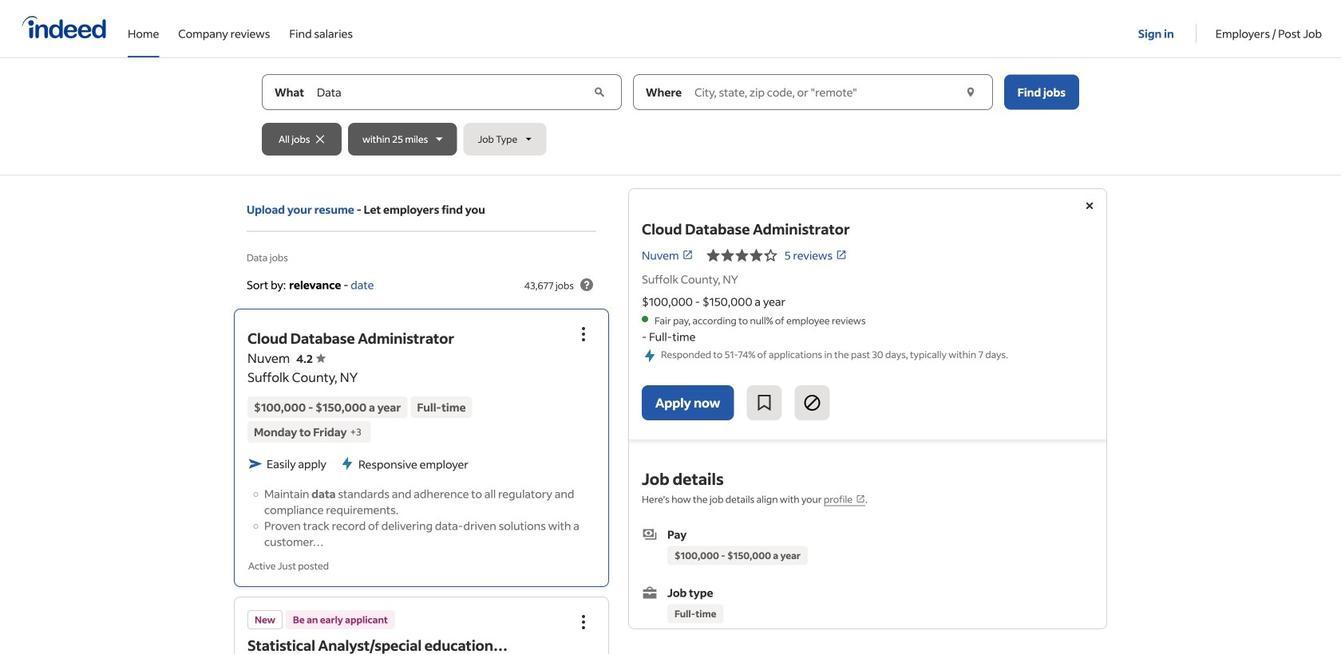 Task type: vqa. For each thing, say whether or not it's contained in the screenshot.
'main content'
no



Task type: describe. For each thing, give the bounding box(es) containing it.
4.2 out of 5 stars image
[[706, 246, 778, 265]]

clear image
[[591, 84, 608, 100]]

not interested image
[[803, 394, 822, 413]]

close job details image
[[1080, 196, 1099, 216]]

clear image
[[963, 84, 979, 100]]

City, state, zip code, or "remote" field
[[691, 75, 961, 110]]

clear element for job title, keywords, or company field
[[591, 84, 608, 100]]

job actions for statistical analyst/special education practices/ data management systems is collapsed image
[[574, 613, 593, 632]]

nuvem (opens in a new tab) image
[[682, 250, 693, 261]]

save this job image
[[755, 394, 774, 413]]

job actions for cloud database administrator is collapsed image
[[574, 325, 593, 344]]

help icon image
[[577, 275, 596, 295]]

job preferences (opens in a new window) image
[[856, 495, 865, 504]]



Task type: locate. For each thing, give the bounding box(es) containing it.
1 clear element from the left
[[591, 84, 608, 100]]

clear element for city, state, zip code, or "remote" field
[[963, 84, 979, 100]]

None search field
[[262, 74, 1079, 162]]

2 clear element from the left
[[963, 84, 979, 100]]

4.2 out of 5 stars. link to 5 reviews company ratings (opens in a new tab) image
[[836, 250, 847, 261]]

0 horizontal spatial clear element
[[591, 84, 608, 100]]

clear element
[[591, 84, 608, 100], [963, 84, 979, 100]]

1 horizontal spatial clear element
[[963, 84, 979, 100]]

4.2 out of five stars rating image
[[296, 352, 326, 366]]

Job title, keywords, or company field
[[314, 75, 590, 110]]



